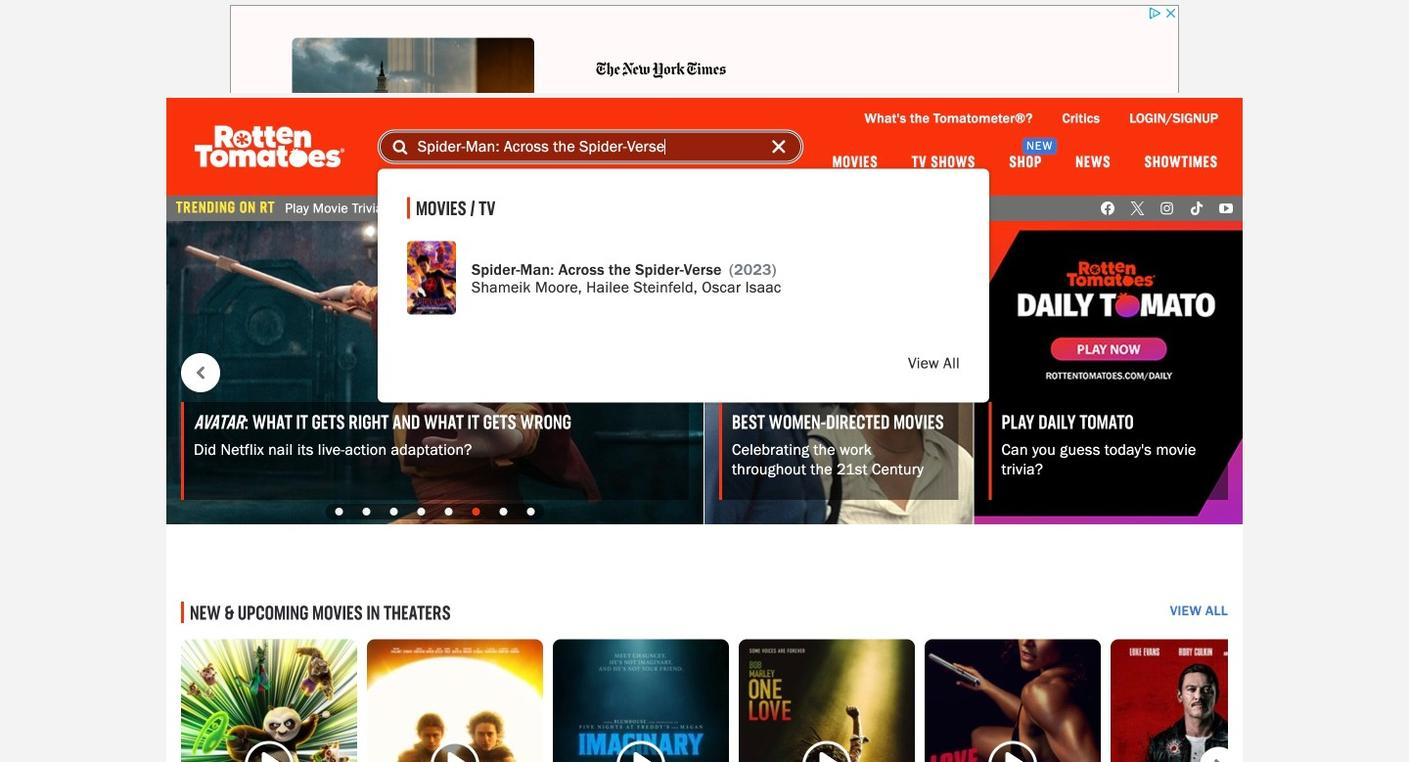Task type: describe. For each thing, give the bounding box(es) containing it.
navigation bar element
[[166, 98, 1243, 196]]



